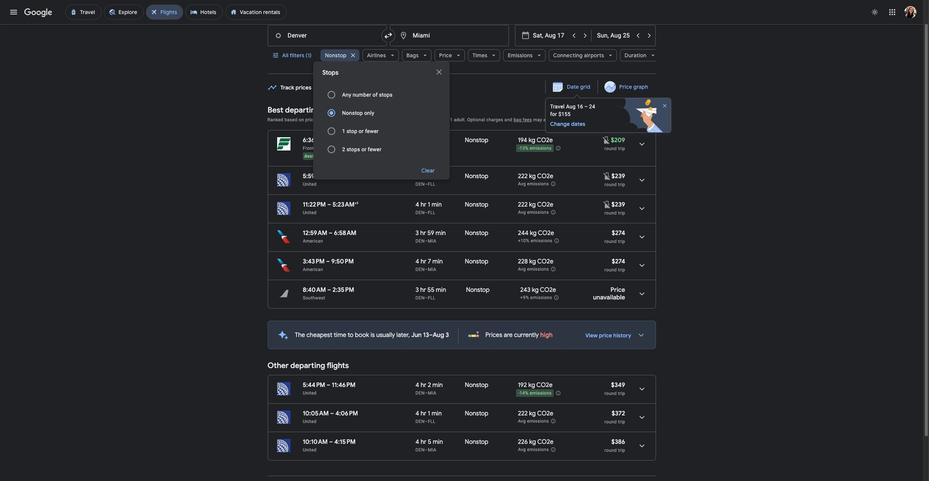 Task type: describe. For each thing, give the bounding box(es) containing it.
372 US dollars text field
[[612, 410, 626, 418]]

nonstop flight. element for carbon emissions estimate: 194 kilograms. -13% emissions. learn more about this emissions estimate icon
[[465, 137, 489, 145]]

2 total duration 4 hr 5 min. element from the top
[[416, 439, 465, 447]]

view price history image
[[632, 326, 651, 345]]

flight details. leaves denver international airport at 12:59 am on saturday, august 17 and arrives at miami international airport at 6:58 am on saturday, august 17. image
[[633, 228, 651, 246]]

carbon emissions estimate: 228 kilograms. average emissions. learn more about this emissions estimate image
[[551, 267, 556, 272]]

find the best price region
[[268, 80, 680, 133]]

flight details. leaves denver international airport at 3:43 pm on saturday, august 17 and arrives at miami international airport at 9:50 pm on saturday, august 17. image
[[633, 257, 651, 275]]

Arrival time: 9:50 PM. text field
[[332, 258, 354, 266]]

nonstop flight. element for carbon emissions estimate: 244 kilograms. +10% emissions. learn more about this emissions estimate image
[[465, 230, 489, 238]]

carbon emissions estimate: 222 kilograms. average emissions. learn more about this emissions estimate image
[[551, 210, 556, 215]]

total duration 4 hr 2 min. element
[[416, 382, 465, 391]]

leaves denver international airport at 6:36 pm on saturday, august 17 and arrives at miami international airport at 12:41 am on sunday, august 18. element
[[303, 137, 359, 144]]

this price for this flight doesn't include overhead bin access. if you need a carry-on bag, use the bags filter to update prices. image for 239 us dollars text field
[[603, 172, 612, 181]]

nonstop flight. element for carbon emissions estimate: 228 kilograms. average emissions. learn more about this emissions estimate image
[[465, 258, 489, 267]]

nonstop flight. element for 'carbon emissions estimate: 226 kilograms. average emissions. learn more about this emissions estimate' 'icon'
[[465, 439, 489, 447]]

carbon emissions estimate: 244 kilograms. +10% emissions. learn more about this emissions estimate image
[[554, 238, 560, 244]]

386 US dollars text field
[[612, 439, 626, 446]]

leaves denver international airport at 12:59 am on saturday, august 17 and arrives at miami international airport at 6:58 am on saturday, august 17. element
[[303, 230, 357, 237]]

Where to? text field
[[390, 25, 509, 46]]

Departure time: 8:40 AM. text field
[[303, 287, 326, 294]]

flight details. leaves denver international airport at 11:22 pm on saturday, august 17 and arrives at fort lauderdale-hollywood international airport at 5:23 am on sunday, august 18. image
[[633, 200, 651, 218]]

flight details. leaves denver international airport at 5:44 pm on saturday, august 17 and arrives at miami international airport at 11:46 pm on saturday, august 17. image
[[633, 380, 651, 398]]

flight details. leaves denver international airport at 6:36 pm on saturday, august 17 and arrives at miami international airport at 12:41 am on sunday, august 18. image
[[633, 135, 651, 153]]

Departure time: 3:43 PM. text field
[[303, 258, 325, 266]]

Return text field
[[598, 25, 632, 46]]

carbon emissions estimate: 192 kilograms. -14% emissions. learn more about this emissions estimate image
[[556, 391, 561, 396]]

Departure time: 12:59 AM. text field
[[303, 230, 328, 237]]

1 total duration 4 hr 5 min. element from the top
[[416, 137, 465, 145]]

learn more about tracked prices image
[[313, 84, 320, 91]]

leaves denver international airport at 5:44 pm on saturday, august 17 and arrives at miami international airport at 11:46 pm on saturday, august 17. element
[[303, 382, 356, 389]]

this price for this flight doesn't include overhead bin access. if you need a carry-on bag, use the bags filter to update prices. image
[[602, 136, 611, 145]]

this price for this flight doesn't include overhead bin access. if you need a carry-on bag, use the bags filter to update prices. image for 239 us dollars text box
[[603, 200, 612, 209]]

leaves denver international airport at 11:22 pm on saturday, august 17 and arrives at fort lauderdale-hollywood international airport at 5:23 am on sunday, august 18. element
[[303, 201, 359, 209]]

Departure time: 11:22 PM. text field
[[303, 201, 326, 209]]

change appearance image
[[866, 3, 885, 21]]

carbon emissions estimate: 222 kilograms. average emissions. learn more about this emissions estimate image for carbon emissions estimate: 222 kilograms. average emissions. learn more about this emissions estimate image
[[551, 181, 556, 187]]

Departure time: 5:59 PM. text field
[[303, 173, 325, 180]]

carbon emissions estimate: 222 kilograms. average emissions. learn more about this emissions estimate image for 'carbon emissions estimate: 226 kilograms. average emissions. learn more about this emissions estimate' 'icon'
[[551, 419, 556, 424]]

274 US dollars text field
[[612, 230, 626, 237]]

Arrival time: 5:23 AM on  Sunday, August 18. text field
[[333, 201, 359, 209]]

349 US dollars text field
[[612, 382, 626, 389]]

total duration 3 hr 55 min. element
[[416, 287, 466, 295]]

Departure time: 6:36 PM. text field
[[303, 137, 325, 144]]

flight details. leaves denver international airport at 10:05 am on saturday, august 17 and arrives at fort lauderdale-hollywood international airport at 4:06 pm on saturday, august 17. image
[[633, 409, 651, 427]]



Task type: vqa. For each thing, say whether or not it's contained in the screenshot.
Carbon emissions estimate: 194 kilograms. -13% emissions. Learn more about this emissions estimate image
yes



Task type: locate. For each thing, give the bounding box(es) containing it.
0 vertical spatial total duration 4 hr 5 min. element
[[416, 137, 465, 145]]

carbon emissions estimate: 243 kilograms. +9% emissions. learn more about this emissions estimate image
[[554, 295, 559, 301]]

2 total duration 4 hr 1 min. element from the top
[[416, 410, 465, 419]]

Arrival time: 11:46 PM. text field
[[332, 382, 356, 389]]

239 US dollars text field
[[612, 201, 626, 209]]

2 carbon emissions estimate: 222 kilograms. average emissions. learn more about this emissions estimate image from the top
[[551, 419, 556, 424]]

1 carbon emissions estimate: 222 kilograms. average emissions. learn more about this emissions estimate image from the top
[[551, 181, 556, 187]]

1 this price for this flight doesn't include overhead bin access. if you need a carry-on bag, use the bags filter to update prices. image from the top
[[603, 172, 612, 181]]

Arrival time: 4:15 PM. text field
[[335, 439, 356, 446]]

total duration 4 hr. element
[[416, 173, 465, 181]]

leaves denver international airport at 3:43 pm on saturday, august 17 and arrives at miami international airport at 9:50 pm on saturday, august 17. element
[[303, 258, 354, 266]]

close image
[[662, 103, 668, 109]]

239 US dollars text field
[[612, 173, 626, 180]]

close dialog image
[[435, 68, 444, 77]]

leaves denver international airport at 10:05 am on saturday, august 17 and arrives at fort lauderdale-hollywood international airport at 4:06 pm on saturday, august 17. element
[[303, 410, 358, 418]]

nonstop flight. element for carbon emissions estimate: 192 kilograms. -14% emissions. learn more about this emissions estimate image
[[465, 382, 489, 391]]

Arrival time: 4:06 PM. text field
[[336, 410, 358, 418]]

2 this price for this flight doesn't include overhead bin access. if you need a carry-on bag, use the bags filter to update prices. image from the top
[[603, 200, 612, 209]]

total duration 4 hr 1 min. element up total duration 3 hr 59 min. element
[[416, 201, 465, 210]]

Departure text field
[[533, 25, 568, 46]]

carbon emissions estimate: 222 kilograms. average emissions. learn more about this emissions estimate image
[[551, 181, 556, 187], [551, 419, 556, 424]]

total duration 3 hr 59 min. element
[[416, 230, 465, 238]]

carbon emissions estimate: 222 kilograms. average emissions. learn more about this emissions estimate image up 'carbon emissions estimate: 226 kilograms. average emissions. learn more about this emissions estimate' 'icon'
[[551, 419, 556, 424]]

flight details. leaves denver international airport at 10:10 am on saturday, august 17 and arrives at miami international airport at 4:15 pm on saturday, august 17. image
[[633, 437, 651, 455]]

Departure time: 10:10 AM. text field
[[303, 439, 328, 446]]

total duration 4 hr 1 min. element down the total duration 4 hr 2 min. element
[[416, 410, 465, 419]]

274 US dollars text field
[[612, 258, 626, 266]]

None search field
[[268, 8, 660, 180]]

carbon emissions estimate: 194 kilograms. -13% emissions. learn more about this emissions estimate image
[[556, 146, 561, 151]]

main menu image
[[9, 8, 18, 17]]

Arrival time: 11:59 PM. text field
[[331, 173, 355, 180]]

total duration 4 hr 7 min. element
[[416, 258, 465, 267]]

Where from? text field
[[268, 25, 387, 46]]

nonstop flight. element for 'carbon emissions estimate: 243 kilograms. +9% emissions. learn more about this emissions estimate' image
[[466, 287, 490, 295]]

1 total duration 4 hr 1 min. element from the top
[[416, 201, 465, 210]]

Departure time: 5:44 PM. text field
[[303, 382, 325, 389]]

total duration 4 hr 5 min. element
[[416, 137, 465, 145], [416, 439, 465, 447]]

swap origin and destination. image
[[384, 31, 393, 40]]

209 US dollars text field
[[611, 137, 626, 144]]

0 vertical spatial total duration 4 hr 1 min. element
[[416, 201, 465, 210]]

stops option group
[[323, 86, 441, 159]]

1 vertical spatial total duration 4 hr 1 min. element
[[416, 410, 465, 419]]

Departure time: 10:05 AM. text field
[[303, 410, 329, 418]]

main content
[[268, 80, 680, 467]]

flight details. leaves denver international airport at 8:40 am on saturday, august 17 and arrives at fort lauderdale-hollywood international airport at 2:35 pm on saturday, august 17. image
[[633, 285, 651, 303]]

total duration 4 hr 1 min. element
[[416, 201, 465, 210], [416, 410, 465, 419]]

Arrival time: 6:58 AM. text field
[[334, 230, 357, 237]]

nonstop flight. element for carbon emissions estimate: 222 kilograms. average emissions. learn more about this emissions estimate image
[[465, 201, 489, 210]]

leaves denver international airport at 10:10 am on saturday, august 17 and arrives at miami international airport at 4:15 pm on saturday, august 17. element
[[303, 439, 356, 446]]

nonstop flight. element
[[465, 137, 489, 145], [465, 173, 489, 181], [465, 201, 489, 210], [465, 230, 489, 238], [465, 258, 489, 267], [466, 287, 490, 295], [465, 382, 489, 391], [465, 410, 489, 419], [465, 439, 489, 447]]

1 vertical spatial this price for this flight doesn't include overhead bin access. if you need a carry-on bag, use the bags filter to update prices. image
[[603, 200, 612, 209]]

0 vertical spatial carbon emissions estimate: 222 kilograms. average emissions. learn more about this emissions estimate image
[[551, 181, 556, 187]]

0 vertical spatial this price for this flight doesn't include overhead bin access. if you need a carry-on bag, use the bags filter to update prices. image
[[603, 172, 612, 181]]

this price for this flight doesn't include overhead bin access. if you need a carry-on bag, use the bags filter to update prices. image up 239 us dollars text box
[[603, 172, 612, 181]]

Arrival time: 2:35 PM. text field
[[333, 287, 354, 294]]

leaves denver international airport at 8:40 am on saturday, august 17 and arrives at fort lauderdale-hollywood international airport at 2:35 pm on saturday, august 17. element
[[303, 287, 354, 294]]

carbon emissions estimate: 226 kilograms. average emissions. learn more about this emissions estimate image
[[551, 447, 556, 453]]

total duration 4 hr 1 min. element for leaves denver international airport at 11:22 pm on saturday, august 17 and arrives at fort lauderdale-hollywood international airport at 5:23 am on sunday, august 18. "element"
[[416, 201, 465, 210]]

Arrival time: 12:41 AM on  Sunday, August 18. text field
[[331, 137, 359, 144]]

this price for this flight doesn't include overhead bin access. if you need a carry-on bag, use the bags filter to update prices. image
[[603, 172, 612, 181], [603, 200, 612, 209]]

leaves denver international airport at 5:59 pm on saturday, august 17 and arrives at fort lauderdale-hollywood international airport at 11:59 pm on saturday, august 17. element
[[303, 173, 355, 180]]

carbon emissions estimate: 222 kilograms. average emissions. learn more about this emissions estimate image up carbon emissions estimate: 222 kilograms. average emissions. learn more about this emissions estimate image
[[551, 181, 556, 187]]

flight details. leaves denver international airport at 5:59 pm on saturday, august 17 and arrives at fort lauderdale-hollywood international airport at 11:59 pm on saturday, august 17. image
[[633, 171, 651, 189]]

total duration 4 hr 1 min. element for leaves denver international airport at 10:05 am on saturday, august 17 and arrives at fort lauderdale-hollywood international airport at 4:06 pm on saturday, august 17. element
[[416, 410, 465, 419]]

1 vertical spatial total duration 4 hr 5 min. element
[[416, 439, 465, 447]]

this price for this flight doesn't include overhead bin access. if you need a carry-on bag, use the bags filter to update prices. image down 239 us dollars text field
[[603, 200, 612, 209]]

1 vertical spatial carbon emissions estimate: 222 kilograms. average emissions. learn more about this emissions estimate image
[[551, 419, 556, 424]]



